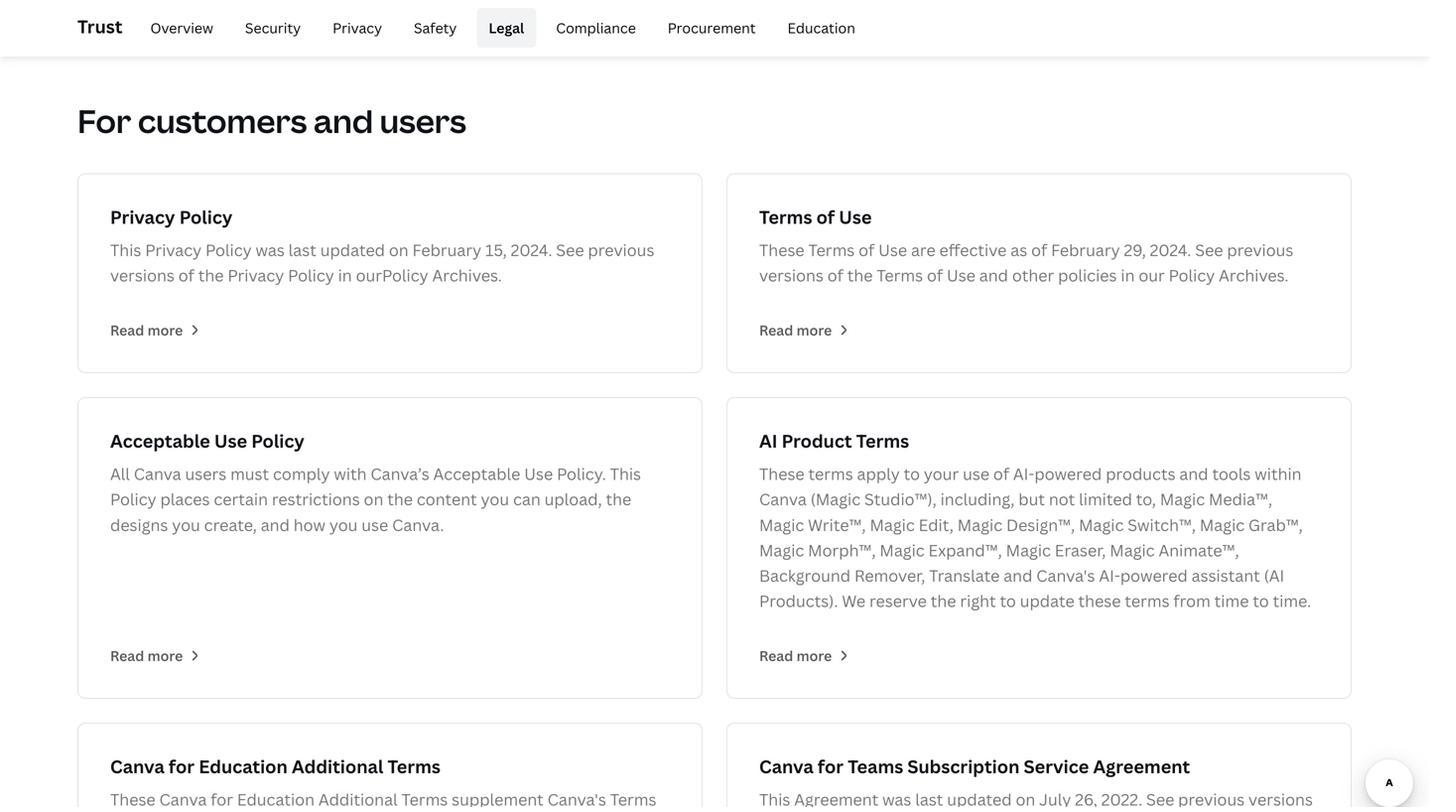 Task type: vqa. For each thing, say whether or not it's contained in the screenshot.
videos at the top right of the page
no



Task type: locate. For each thing, give the bounding box(es) containing it.
1 horizontal spatial this
[[610, 463, 641, 485]]

0 horizontal spatial users
[[185, 463, 227, 485]]

0 horizontal spatial versions
[[110, 265, 175, 286]]

grab™,
[[1249, 514, 1303, 535]]

0 horizontal spatial february
[[413, 239, 482, 261]]

1 horizontal spatial you
[[329, 514, 358, 535]]

see inside privacy policy this privacy policy was last updated on february 15, 2024. see previous versions of the privacy policy in ourpolicy archives.
[[556, 239, 584, 261]]

read for ai
[[759, 646, 794, 665]]

from
[[1174, 590, 1211, 612]]

previous inside terms of use these terms of use are effective as of february 29, 2024. see previous versions of the terms of use and other policies in our policy archives.
[[1227, 239, 1294, 261]]

1 vertical spatial ai-
[[1099, 565, 1121, 586]]

the
[[198, 265, 224, 286], [848, 265, 873, 286], [387, 489, 413, 510], [606, 489, 632, 510], [931, 590, 957, 612]]

2024. up our
[[1150, 239, 1192, 261]]

2 versions from the left
[[759, 265, 824, 286]]

and down effective
[[980, 265, 1009, 286]]

on
[[389, 239, 409, 261], [364, 489, 384, 510]]

see right 15,
[[556, 239, 584, 261]]

terms up (magic
[[809, 463, 853, 485]]

ai- up these
[[1099, 565, 1121, 586]]

expand™,
[[929, 539, 1002, 561]]

1 vertical spatial users
[[185, 463, 227, 485]]

last
[[289, 239, 317, 261]]

see right '29,'
[[1196, 239, 1224, 261]]

february up policies
[[1051, 239, 1120, 261]]

policy inside terms of use these terms of use are effective as of february 29, 2024. see previous versions of the terms of use and other policies in our policy archives.
[[1169, 265, 1215, 286]]

policy left was
[[206, 239, 252, 261]]

in left our
[[1121, 265, 1135, 286]]

right
[[960, 590, 996, 612]]

the inside terms of use these terms of use are effective as of february 29, 2024. see previous versions of the terms of use and other policies in our policy archives.
[[848, 265, 873, 286]]

read more for acceptable
[[110, 646, 183, 665]]

read more link for terms
[[759, 321, 851, 340]]

users
[[380, 99, 466, 142], [185, 463, 227, 485]]

0 vertical spatial these
[[759, 239, 805, 261]]

1 previous from the left
[[588, 239, 655, 261]]

1 february from the left
[[413, 239, 482, 261]]

0 horizontal spatial see
[[556, 239, 584, 261]]

0 horizontal spatial powered
[[1035, 463, 1102, 485]]

0 horizontal spatial this
[[110, 239, 141, 261]]

these for ai
[[759, 463, 805, 485]]

1 for from the left
[[169, 755, 195, 779]]

and up update at the bottom
[[1004, 565, 1033, 586]]

policy down customers
[[179, 205, 233, 229]]

these for terms
[[759, 239, 805, 261]]

you right how
[[329, 514, 358, 535]]

29,
[[1124, 239, 1146, 261]]

in down updated
[[338, 265, 352, 286]]

of
[[817, 205, 835, 229], [859, 239, 875, 261], [1032, 239, 1048, 261], [178, 265, 194, 286], [828, 265, 844, 286], [927, 265, 943, 286], [994, 463, 1010, 485]]

1 vertical spatial on
[[364, 489, 384, 510]]

subscription
[[908, 755, 1020, 779]]

1 these from the top
[[759, 239, 805, 261]]

1 horizontal spatial 2024.
[[1150, 239, 1192, 261]]

read more for terms
[[759, 321, 832, 340]]

0 horizontal spatial in
[[338, 265, 352, 286]]

1 horizontal spatial education
[[788, 18, 856, 37]]

the inside privacy policy this privacy policy was last updated on february 15, 2024. see previous versions of the privacy policy in ourpolicy archives.
[[198, 265, 224, 286]]

1 vertical spatial powered
[[1121, 565, 1188, 586]]

these inside terms of use these terms of use are effective as of february 29, 2024. see previous versions of the terms of use and other policies in our policy archives.
[[759, 239, 805, 261]]

terms
[[809, 463, 853, 485], [1125, 590, 1170, 612]]

1 horizontal spatial versions
[[759, 265, 824, 286]]

terms left from
[[1125, 590, 1170, 612]]

0 horizontal spatial 2024.
[[511, 239, 552, 261]]

1 vertical spatial this
[[610, 463, 641, 485]]

(magic
[[811, 489, 861, 510]]

1 horizontal spatial for
[[818, 755, 844, 779]]

2024. right 15,
[[511, 239, 552, 261]]

in inside terms of use these terms of use are effective as of february 29, 2024. see previous versions of the terms of use and other policies in our policy archives.
[[1121, 265, 1135, 286]]

2 2024. from the left
[[1150, 239, 1192, 261]]

read more for privacy
[[110, 321, 183, 340]]

2 february from the left
[[1051, 239, 1120, 261]]

time
[[1215, 590, 1249, 612]]

to right the right at the right
[[1000, 590, 1016, 612]]

acceptable up content
[[433, 463, 521, 485]]

these
[[759, 239, 805, 261], [759, 463, 805, 485]]

archives. inside terms of use these terms of use are effective as of february 29, 2024. see previous versions of the terms of use and other policies in our policy archives.
[[1219, 265, 1289, 286]]

more for ai
[[797, 646, 832, 665]]

magic up remover, on the bottom of the page
[[880, 539, 925, 561]]

designs
[[110, 514, 168, 535]]

design™,
[[1007, 514, 1075, 535]]

read more for ai
[[759, 646, 832, 665]]

use inside the ai product terms these terms apply to your use of ai-powered products and tools within canva (magic studio™), including, but not limited to, magic media™, magic write™, magic edit, magic design™, magic switch™, magic grab™, magic morph™, magic expand™, magic eraser, magic animate™, background remover, translate and canva's ai-powered assistant (ai products). we reserve the right to update these terms from time to time.
[[963, 463, 990, 485]]

0 vertical spatial this
[[110, 239, 141, 261]]

magic up switch™, at right bottom
[[1160, 489, 1205, 510]]

february
[[413, 239, 482, 261], [1051, 239, 1120, 261]]

1 horizontal spatial previous
[[1227, 239, 1294, 261]]

these inside the ai product terms these terms apply to your use of ai-powered products and tools within canva (magic studio™), including, but not limited to, magic media™, magic write™, magic edit, magic design™, magic switch™, magic grab™, magic morph™, magic expand™, magic eraser, magic animate™, background remover, translate and canva's ai-powered assistant (ai products). we reserve the right to update these terms from time to time.
[[759, 463, 805, 485]]

use left canva.
[[362, 514, 388, 535]]

terms
[[759, 205, 813, 229], [809, 239, 855, 261], [877, 265, 923, 286], [856, 429, 910, 453], [388, 755, 441, 779]]

acceptable up "all"
[[110, 429, 210, 453]]

canva inside the ai product terms these terms apply to your use of ai-powered products and tools within canva (magic studio™), including, but not limited to, magic media™, magic write™, magic edit, magic design™, magic switch™, magic grab™, magic morph™, magic expand™, magic eraser, magic animate™, background remover, translate and canva's ai-powered assistant (ai products). we reserve the right to update these terms from time to time.
[[759, 489, 807, 510]]

0 horizontal spatial on
[[364, 489, 384, 510]]

in
[[338, 265, 352, 286], [1121, 265, 1135, 286]]

2 previous from the left
[[1227, 239, 1294, 261]]

1 horizontal spatial terms
[[1125, 590, 1170, 612]]

ai- up the but
[[1013, 463, 1035, 485]]

1 horizontal spatial users
[[380, 99, 466, 142]]

canva.
[[392, 514, 444, 535]]

1 horizontal spatial february
[[1051, 239, 1120, 261]]

use
[[963, 463, 990, 485], [362, 514, 388, 535]]

canva's
[[1037, 565, 1095, 586]]

1 horizontal spatial to
[[1000, 590, 1016, 612]]

powered up from
[[1121, 565, 1188, 586]]

you left can at the bottom of the page
[[481, 489, 509, 510]]

legal
[[489, 18, 524, 37]]

1 2024. from the left
[[511, 239, 552, 261]]

archives.
[[432, 265, 502, 286], [1219, 265, 1289, 286]]

users down safety link
[[380, 99, 466, 142]]

you
[[481, 489, 509, 510], [172, 514, 200, 535], [329, 514, 358, 535]]

previous
[[588, 239, 655, 261], [1227, 239, 1294, 261]]

use up including,
[[963, 463, 990, 485]]

teams
[[848, 755, 904, 779]]

all
[[110, 463, 130, 485]]

are
[[911, 239, 936, 261]]

this inside acceptable use policy all canva users must comply with canva's acceptable use policy. this policy places certain restrictions on the content you can upload, the designs you create, and how you use canva.
[[610, 463, 641, 485]]

0 vertical spatial use
[[963, 463, 990, 485]]

powered up not
[[1035, 463, 1102, 485]]

compliance
[[556, 18, 636, 37]]

2 see from the left
[[1196, 239, 1224, 261]]

agreement
[[1093, 755, 1191, 779]]

2 these from the top
[[759, 463, 805, 485]]

versions
[[110, 265, 175, 286], [759, 265, 824, 286]]

0 horizontal spatial you
[[172, 514, 200, 535]]

read more
[[110, 321, 183, 340], [759, 321, 832, 340], [110, 646, 183, 665], [759, 646, 832, 665]]

update
[[1020, 590, 1075, 612]]

1 vertical spatial terms
[[1125, 590, 1170, 612]]

0 horizontal spatial ai-
[[1013, 463, 1035, 485]]

1 horizontal spatial on
[[389, 239, 409, 261]]

1 horizontal spatial in
[[1121, 265, 1135, 286]]

canva for education additional terms
[[110, 755, 441, 779]]

and inside acceptable use policy all canva users must comply with canva's acceptable use policy. this policy places certain restrictions on the content you can upload, the designs you create, and how you use canva.
[[261, 514, 290, 535]]

0 vertical spatial terms
[[809, 463, 853, 485]]

0 horizontal spatial archives.
[[432, 265, 502, 286]]

0 horizontal spatial use
[[362, 514, 388, 535]]

procurement
[[668, 18, 756, 37]]

was
[[256, 239, 285, 261]]

0 horizontal spatial acceptable
[[110, 429, 210, 453]]

0 vertical spatial on
[[389, 239, 409, 261]]

2024.
[[511, 239, 552, 261], [1150, 239, 1192, 261]]

archives. inside privacy policy this privacy policy was last updated on february 15, 2024. see previous versions of the privacy policy in ourpolicy archives.
[[432, 265, 502, 286]]

how
[[294, 514, 326, 535]]

policy
[[179, 205, 233, 229], [206, 239, 252, 261], [288, 265, 334, 286], [1169, 265, 1215, 286], [251, 429, 305, 453], [110, 489, 156, 510]]

1 horizontal spatial powered
[[1121, 565, 1188, 586]]

on inside privacy policy this privacy policy was last updated on february 15, 2024. see previous versions of the privacy policy in ourpolicy archives.
[[389, 239, 409, 261]]

1 in from the left
[[338, 265, 352, 286]]

previous inside privacy policy this privacy policy was last updated on february 15, 2024. see previous versions of the privacy policy in ourpolicy archives.
[[588, 239, 655, 261]]

0 vertical spatial education
[[788, 18, 856, 37]]

users up places
[[185, 463, 227, 485]]

on down "with"
[[364, 489, 384, 510]]

for for teams
[[818, 755, 844, 779]]

1 horizontal spatial acceptable
[[433, 463, 521, 485]]

read more link for privacy
[[110, 321, 202, 340]]

and
[[314, 99, 373, 142], [980, 265, 1009, 286], [1180, 463, 1209, 485], [261, 514, 290, 535], [1004, 565, 1033, 586]]

0 vertical spatial powered
[[1035, 463, 1102, 485]]

customers
[[138, 99, 307, 142]]

to down (ai on the bottom of the page
[[1253, 590, 1269, 612]]

we
[[842, 590, 866, 612]]

powered
[[1035, 463, 1102, 485], [1121, 565, 1188, 586]]

you down places
[[172, 514, 200, 535]]

0 horizontal spatial previous
[[588, 239, 655, 261]]

1 horizontal spatial use
[[963, 463, 990, 485]]

tools
[[1213, 463, 1251, 485]]

1 horizontal spatial ai-
[[1099, 565, 1121, 586]]

to up studio™),
[[904, 463, 920, 485]]

use
[[839, 205, 872, 229], [879, 239, 907, 261], [947, 265, 976, 286], [214, 429, 247, 453], [524, 463, 553, 485]]

effective
[[940, 239, 1007, 261]]

1 vertical spatial these
[[759, 463, 805, 485]]

and left how
[[261, 514, 290, 535]]

2 in from the left
[[1121, 265, 1135, 286]]

on up ourpolicy on the top of the page
[[389, 239, 409, 261]]

acceptable
[[110, 429, 210, 453], [433, 463, 521, 485]]

1 versions from the left
[[110, 265, 175, 286]]

magic up background
[[759, 539, 804, 561]]

to
[[904, 463, 920, 485], [1000, 590, 1016, 612], [1253, 590, 1269, 612]]

2024. inside privacy policy this privacy policy was last updated on february 15, 2024. see previous versions of the privacy policy in ourpolicy archives.
[[511, 239, 552, 261]]

0 horizontal spatial education
[[199, 755, 288, 779]]

1 vertical spatial education
[[199, 755, 288, 779]]

magic
[[1160, 489, 1205, 510], [759, 514, 804, 535], [870, 514, 915, 535], [958, 514, 1003, 535], [1079, 514, 1124, 535], [1200, 514, 1245, 535], [759, 539, 804, 561], [880, 539, 925, 561], [1006, 539, 1051, 561], [1110, 539, 1155, 561]]

2 for from the left
[[818, 755, 844, 779]]

magic down including,
[[958, 514, 1003, 535]]

1 horizontal spatial archives.
[[1219, 265, 1289, 286]]

privacy policy this privacy policy was last updated on february 15, 2024. see previous versions of the privacy policy in ourpolicy archives.
[[110, 205, 655, 286]]

can
[[513, 489, 541, 510]]

privacy
[[333, 18, 382, 37], [110, 205, 175, 229], [145, 239, 202, 261], [228, 265, 284, 286]]

1 horizontal spatial see
[[1196, 239, 1224, 261]]

policy down last
[[288, 265, 334, 286]]

policy right our
[[1169, 265, 1215, 286]]

1 see from the left
[[556, 239, 584, 261]]

0 vertical spatial users
[[380, 99, 466, 142]]

ai-
[[1013, 463, 1035, 485], [1099, 565, 1121, 586]]

education
[[788, 18, 856, 37], [199, 755, 288, 779]]

2024. inside terms of use these terms of use are effective as of february 29, 2024. see previous versions of the terms of use and other policies in our policy archives.
[[1150, 239, 1192, 261]]

0 horizontal spatial for
[[169, 755, 195, 779]]

security link
[[233, 8, 313, 48]]

eraser,
[[1055, 539, 1106, 561]]

1 archives. from the left
[[432, 265, 502, 286]]

menu bar
[[131, 8, 868, 48]]

remover,
[[855, 565, 926, 586]]

2 archives. from the left
[[1219, 265, 1289, 286]]

education link
[[776, 8, 868, 48]]

1 vertical spatial use
[[362, 514, 388, 535]]

february left 15,
[[413, 239, 482, 261]]

read for privacy
[[110, 321, 144, 340]]



Task type: describe. For each thing, give the bounding box(es) containing it.
0 vertical spatial acceptable
[[110, 429, 210, 453]]

on inside acceptable use policy all canva users must comply with canva's acceptable use policy. this policy places certain restrictions on the content you can upload, the designs you create, and how you use canva.
[[364, 489, 384, 510]]

(ai
[[1264, 565, 1285, 586]]

versions inside terms of use these terms of use are effective as of february 29, 2024. see previous versions of the terms of use and other policies in our policy archives.
[[759, 265, 824, 286]]

your
[[924, 463, 959, 485]]

of inside privacy policy this privacy policy was last updated on february 15, 2024. see previous versions of the privacy policy in ourpolicy archives.
[[178, 265, 194, 286]]

this inside privacy policy this privacy policy was last updated on february 15, 2024. see previous versions of the privacy policy in ourpolicy archives.
[[110, 239, 141, 261]]

2 horizontal spatial you
[[481, 489, 509, 510]]

magic down design™,
[[1006, 539, 1051, 561]]

must
[[230, 463, 269, 485]]

see inside terms of use these terms of use are effective as of february 29, 2024. see previous versions of the terms of use and other policies in our policy archives.
[[1196, 239, 1224, 261]]

read more link for acceptable
[[110, 646, 202, 665]]

ourpolicy
[[356, 265, 429, 286]]

limited
[[1079, 489, 1133, 510]]

comply
[[273, 463, 330, 485]]

for customers and users
[[77, 99, 466, 142]]

with
[[334, 463, 367, 485]]

upload,
[[545, 489, 602, 510]]

1 vertical spatial acceptable
[[433, 463, 521, 485]]

write™,
[[808, 514, 866, 535]]

use inside acceptable use policy all canva users must comply with canva's acceptable use policy. this policy places certain restrictions on the content you can upload, the designs you create, and how you use canva.
[[362, 514, 388, 535]]

menu bar containing overview
[[131, 8, 868, 48]]

including,
[[941, 489, 1015, 510]]

more for privacy
[[148, 321, 183, 340]]

15,
[[485, 239, 507, 261]]

product
[[782, 429, 852, 453]]

of inside the ai product terms these terms apply to your use of ai-powered products and tools within canva (magic studio™), including, but not limited to, magic media™, magic write™, magic edit, magic design™, magic switch™, magic grab™, magic morph™, magic expand™, magic eraser, magic animate™, background remover, translate and canva's ai-powered assistant (ai products). we reserve the right to update these terms from time to time.
[[994, 463, 1010, 485]]

magic down limited
[[1079, 514, 1124, 535]]

morph™,
[[808, 539, 876, 561]]

reserve
[[870, 590, 927, 612]]

read more link for ai
[[759, 646, 851, 665]]

media™,
[[1209, 489, 1273, 510]]

ai product terms these terms apply to your use of ai-powered products and tools within canva (magic studio™), including, but not limited to, magic media™, magic write™, magic edit, magic design™, magic switch™, magic grab™, magic morph™, magic expand™, magic eraser, magic animate™, background remover, translate and canva's ai-powered assistant (ai products). we reserve the right to update these terms from time to time.
[[759, 429, 1312, 612]]

products).
[[759, 590, 838, 612]]

policies
[[1058, 265, 1117, 286]]

the inside the ai product terms these terms apply to your use of ai-powered products and tools within canva (magic studio™), including, but not limited to, magic media™, magic write™, magic edit, magic design™, magic switch™, magic grab™, magic morph™, magic expand™, magic eraser, magic animate™, background remover, translate and canva's ai-powered assistant (ai products). we reserve the right to update these terms from time to time.
[[931, 590, 957, 612]]

content
[[417, 489, 477, 510]]

but
[[1019, 489, 1045, 510]]

translate
[[929, 565, 1000, 586]]

compliance link
[[544, 8, 648, 48]]

certain
[[214, 489, 268, 510]]

to,
[[1136, 489, 1157, 510]]

service
[[1024, 755, 1089, 779]]

0 horizontal spatial to
[[904, 463, 920, 485]]

ai
[[759, 429, 778, 453]]

apply
[[857, 463, 900, 485]]

0 vertical spatial ai-
[[1013, 463, 1035, 485]]

these
[[1079, 590, 1121, 612]]

terms of use these terms of use are effective as of february 29, 2024. see previous versions of the terms of use and other policies in our policy archives.
[[759, 205, 1294, 286]]

canva inside acceptable use policy all canva users must comply with canva's acceptable use policy. this policy places certain restrictions on the content you can upload, the designs you create, and how you use canva.
[[134, 463, 181, 485]]

overview
[[150, 18, 213, 37]]

our
[[1139, 265, 1165, 286]]

magic down switch™, at right bottom
[[1110, 539, 1155, 561]]

and left tools
[[1180, 463, 1209, 485]]

privacy link
[[321, 8, 394, 48]]

animate™,
[[1159, 539, 1240, 561]]

canva for teams subscription service agreement
[[759, 755, 1191, 779]]

february inside terms of use these terms of use are effective as of february 29, 2024. see previous versions of the terms of use and other policies in our policy archives.
[[1051, 239, 1120, 261]]

additional
[[292, 755, 384, 779]]

in inside privacy policy this privacy policy was last updated on february 15, 2024. see previous versions of the privacy policy in ourpolicy archives.
[[338, 265, 352, 286]]

more for acceptable
[[148, 646, 183, 665]]

not
[[1049, 489, 1075, 510]]

for
[[77, 99, 131, 142]]

trust
[[77, 14, 123, 39]]

other
[[1012, 265, 1055, 286]]

magic left write™,
[[759, 514, 804, 535]]

magic down "media™,"
[[1200, 514, 1245, 535]]

policy.
[[557, 463, 606, 485]]

products
[[1106, 463, 1176, 485]]

studio™),
[[865, 489, 937, 510]]

policy up designs
[[110, 489, 156, 510]]

within
[[1255, 463, 1302, 485]]

versions inside privacy policy this privacy policy was last updated on february 15, 2024. see previous versions of the privacy policy in ourpolicy archives.
[[110, 265, 175, 286]]

february inside privacy policy this privacy policy was last updated on february 15, 2024. see previous versions of the privacy policy in ourpolicy archives.
[[413, 239, 482, 261]]

assistant
[[1192, 565, 1261, 586]]

restrictions
[[272, 489, 360, 510]]

create,
[[204, 514, 257, 535]]

read for acceptable
[[110, 646, 144, 665]]

edit,
[[919, 514, 954, 535]]

time.
[[1273, 590, 1312, 612]]

safety link
[[402, 8, 469, 48]]

2 horizontal spatial to
[[1253, 590, 1269, 612]]

as
[[1011, 239, 1028, 261]]

and inside terms of use these terms of use are effective as of february 29, 2024. see previous versions of the terms of use and other policies in our policy archives.
[[980, 265, 1009, 286]]

and down privacy link
[[314, 99, 373, 142]]

users inside acceptable use policy all canva users must comply with canva's acceptable use policy. this policy places certain restrictions on the content you can upload, the designs you create, and how you use canva.
[[185, 463, 227, 485]]

security
[[245, 18, 301, 37]]

background
[[759, 565, 851, 586]]

safety
[[414, 18, 457, 37]]

procurement link
[[656, 8, 768, 48]]

updated
[[320, 239, 385, 261]]

magic down studio™),
[[870, 514, 915, 535]]

legal link
[[477, 8, 536, 48]]

acceptable use policy all canva users must comply with canva's acceptable use policy. this policy places certain restrictions on the content you can upload, the designs you create, and how you use canva.
[[110, 429, 641, 535]]

canva's
[[371, 463, 430, 485]]

for for education
[[169, 755, 195, 779]]

places
[[160, 489, 210, 510]]

0 horizontal spatial terms
[[809, 463, 853, 485]]

more for terms
[[797, 321, 832, 340]]

read for terms
[[759, 321, 794, 340]]

overview link
[[138, 8, 225, 48]]

switch™,
[[1128, 514, 1196, 535]]

policy up comply at the left bottom of the page
[[251, 429, 305, 453]]

terms inside the ai product terms these terms apply to your use of ai-powered products and tools within canva (magic studio™), including, but not limited to, magic media™, magic write™, magic edit, magic design™, magic switch™, magic grab™, magic morph™, magic expand™, magic eraser, magic animate™, background remover, translate and canva's ai-powered assistant (ai products). we reserve the right to update these terms from time to time.
[[856, 429, 910, 453]]



